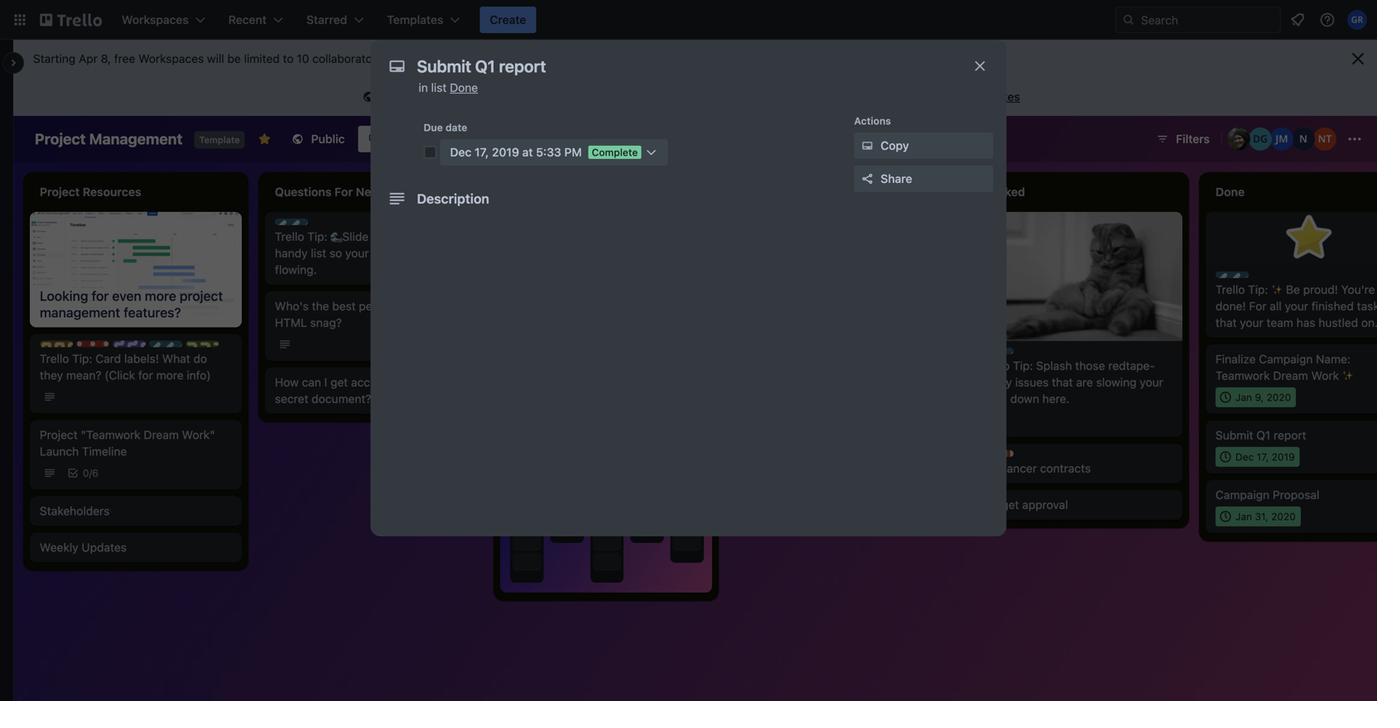 Task type: vqa. For each thing, say whether or not it's contained in the screenshot.
sm "icon" to the top
no



Task type: locate. For each thing, give the bounding box(es) containing it.
1 horizontal spatial dec
[[1236, 451, 1254, 463]]

for down labels!
[[138, 369, 153, 382]]

dream left work
[[1274, 369, 1309, 383]]

your down redtape-
[[1140, 376, 1164, 389]]

to
[[283, 52, 294, 65], [654, 90, 665, 104], [399, 299, 410, 313], [392, 376, 402, 389]]

0 vertical spatial more
[[422, 52, 449, 65]]

more right explore at the right
[[935, 90, 963, 104]]

1 vertical spatial 17,
[[1257, 451, 1269, 463]]

color: purple, title: "design team" element
[[113, 341, 191, 353]]

dream inside finalize campaign name: teamwork dream work ✨
[[1274, 369, 1309, 383]]

filters
[[1176, 132, 1210, 146]]

campaign up work
[[1259, 352, 1313, 366]]

work"
[[182, 428, 215, 442]]

1 horizontal spatial the
[[405, 376, 423, 389]]

dec down "submit"
[[1236, 451, 1254, 463]]

sm image
[[360, 89, 377, 106]]

keeps
[[402, 246, 434, 260]]

trello tip: splash those redtape- heavy issues that are slowing your team down here. link
[[981, 358, 1173, 408]]

dec for dec 17, 2019
[[1236, 451, 1254, 463]]

1 vertical spatial dream
[[144, 428, 179, 442]]

✨ down name:
[[1343, 369, 1354, 383]]

jan for finalize
[[1236, 392, 1253, 403]]

do
[[193, 352, 207, 366]]

0 horizontal spatial the
[[312, 299, 329, 313]]

table link
[[432, 126, 499, 152]]

0 horizontal spatial more
[[156, 369, 184, 382]]

0 horizontal spatial dec
[[450, 145, 472, 159]]

copy link
[[854, 133, 994, 159]]

0 horizontal spatial list
[[311, 246, 326, 260]]

super
[[426, 376, 456, 389]]

0 horizontal spatial dream
[[144, 428, 179, 442]]

2 jan from the top
[[1236, 511, 1253, 523]]

proud!
[[1304, 283, 1339, 297]]

0 vertical spatial campaign
[[1259, 352, 1313, 366]]

0 vertical spatial jan
[[1236, 392, 1253, 403]]

tip left be
[[1262, 273, 1277, 284]]

on right anyone
[[573, 90, 586, 104]]

so
[[330, 246, 342, 260]]

jan left 9,
[[1236, 392, 1253, 403]]

team for down
[[981, 392, 1008, 406]]

stakeholders link
[[40, 503, 232, 520]]

for left anyone
[[513, 90, 528, 104]]

tip: up issues
[[1013, 359, 1033, 373]]

2 horizontal spatial more
[[935, 90, 963, 104]]

jordan mirchev (jordan_mirchev) image
[[1271, 128, 1294, 151]]

color: sky, title: "trello tip" element
[[275, 219, 336, 231], [1216, 272, 1277, 284], [149, 341, 210, 353], [981, 348, 1042, 360]]

tip inside trello tip trello tip: splash those redtape- heavy issues that are slowing your team down here.
[[1027, 349, 1042, 360]]

0 vertical spatial 17,
[[475, 145, 489, 159]]

work
[[1312, 369, 1340, 383]]

2019 left at
[[492, 145, 519, 159]]

more down what
[[156, 369, 184, 382]]

1 horizontal spatial ✨
[[1343, 369, 1354, 383]]

Board name text field
[[27, 126, 191, 152]]

17, for dec 17, 2019
[[1257, 451, 1269, 463]]

design
[[129, 342, 162, 353]]

0 vertical spatial ✨
[[1272, 283, 1283, 297]]

tip up so
[[321, 220, 336, 231]]

2 vertical spatial the
[[405, 376, 423, 389]]

tip: up for
[[1249, 283, 1269, 297]]

can
[[302, 376, 321, 389]]

proposal
[[1273, 488, 1320, 502]]

1 horizontal spatial 17,
[[1257, 451, 1269, 463]]

1 vertical spatial for
[[138, 369, 153, 382]]

0 vertical spatial 2019
[[492, 145, 519, 159]]

labels!
[[124, 352, 159, 366]]

priority design team
[[93, 342, 191, 353]]

project left the management
[[35, 130, 86, 148]]

this is a public template for anyone on the internet to copy.
[[380, 90, 697, 104]]

2020 right 31,
[[1272, 511, 1296, 523]]

nic (nicoletollefson1) image
[[1292, 128, 1315, 151]]

0 horizontal spatial team
[[372, 246, 399, 260]]

your
[[372, 230, 395, 244], [345, 246, 369, 260], [1285, 299, 1309, 313], [1140, 376, 1164, 389]]

template
[[463, 90, 510, 104]]

2 horizontal spatial the
[[589, 90, 606, 104]]

None text field
[[409, 51, 956, 81]]

17, down the q1 at the bottom right
[[1257, 451, 1269, 463]]

1 horizontal spatial more
[[422, 52, 449, 65]]

this
[[380, 90, 403, 104]]

0 vertical spatial team
[[372, 246, 399, 260]]

the up snag?
[[312, 299, 329, 313]]

html
[[275, 316, 307, 330]]

1 horizontal spatial for
[[513, 90, 528, 104]]

share
[[881, 172, 913, 186]]

/
[[89, 468, 92, 479]]

a
[[418, 90, 424, 104]]

team down the heavy
[[981, 392, 1008, 406]]

internet
[[610, 90, 651, 104]]

0 vertical spatial the
[[589, 90, 606, 104]]

collaborators.
[[312, 52, 386, 65]]

1 vertical spatial on
[[437, 246, 450, 260]]

nicole tang (nicoletang31) image
[[1314, 128, 1337, 151]]

17, for dec 17, 2019 at 5:33 pm
[[475, 145, 489, 159]]

public
[[311, 132, 345, 146]]

project inside project "teamwork dream work" launch timeline
[[40, 428, 78, 442]]

tip: up handy
[[308, 230, 328, 244]]

2019 for dec 17, 2019 at 5:33 pm
[[492, 145, 519, 159]]

0 notifications image
[[1288, 10, 1308, 30]]

0 horizontal spatial for
[[138, 369, 153, 382]]

1 vertical spatial jan
[[1236, 511, 1253, 523]]

tip: inside trello tip trello tip: 🌊slide your q's into this handy list so your team keeps on flowing.
[[308, 230, 328, 244]]

tip: inside the trello tip trello tip: ✨ be proud! you're done! for all your finished tas
[[1249, 283, 1269, 297]]

dream left work"
[[144, 428, 179, 442]]

all
[[1270, 299, 1282, 313]]

who's
[[275, 299, 309, 313]]

be
[[1287, 283, 1301, 297]]

due
[[424, 122, 443, 133]]

2019
[[492, 145, 519, 159], [1272, 451, 1295, 463]]

1 vertical spatial 2020
[[1272, 511, 1296, 523]]

dream inside project "teamwork dream work" launch timeline
[[144, 428, 179, 442]]

the left the super
[[405, 376, 423, 389]]

2020 for proposal
[[1272, 511, 1296, 523]]

1 vertical spatial 2019
[[1272, 451, 1295, 463]]

devan goldstein (devangoldstein2) image
[[1249, 128, 1272, 151]]

tip for heavy
[[1027, 349, 1042, 360]]

1 vertical spatial the
[[312, 299, 329, 313]]

jan 31, 2020
[[1236, 511, 1296, 523]]

2020 right 9,
[[1267, 392, 1292, 403]]

dec down date on the top left of page
[[450, 145, 472, 159]]

0 horizontal spatial 2019
[[492, 145, 519, 159]]

✨ inside finalize campaign name: teamwork dream work ✨
[[1343, 369, 1354, 383]]

greg robinson (gregrobinson96) image
[[1348, 10, 1368, 30]]

2019 down report in the right bottom of the page
[[1272, 451, 1295, 463]]

0 horizontal spatial 17,
[[475, 145, 489, 159]]

jan left 31,
[[1236, 511, 1253, 523]]

0 horizontal spatial on
[[437, 246, 450, 260]]

1 horizontal spatial 2019
[[1272, 451, 1295, 463]]

1 vertical spatial ✨
[[1343, 369, 1354, 383]]

17,
[[475, 145, 489, 159], [1257, 451, 1269, 463]]

for
[[1250, 299, 1267, 313]]

1 vertical spatial list
[[311, 246, 326, 260]]

1 horizontal spatial dream
[[1274, 369, 1309, 383]]

tip inside trello tip trello tip: 🌊slide your q's into this handy list so your team keeps on flowing.
[[321, 220, 336, 231]]

to left 10 on the left of page
[[283, 52, 294, 65]]

tip: for into
[[308, 230, 328, 244]]

they
[[40, 369, 63, 382]]

search image
[[1122, 13, 1136, 27]]

dec
[[450, 145, 472, 159], [1236, 451, 1254, 463]]

1 horizontal spatial team
[[981, 392, 1008, 406]]

caity (caity) image
[[1228, 128, 1251, 151]]

✨ left be
[[1272, 283, 1283, 297]]

17, left customize views icon
[[475, 145, 489, 159]]

1 vertical spatial dec
[[1236, 451, 1254, 463]]

the left internet at top left
[[589, 90, 606, 104]]

dec for dec 17, 2019 at 5:33 pm
[[450, 145, 472, 159]]

color: lime, title: "halp" element
[[186, 341, 224, 353]]

tip
[[321, 220, 336, 231], [1262, 273, 1277, 284], [195, 342, 210, 353], [1027, 349, 1042, 360]]

how can i get access to the super secret document?
[[275, 376, 456, 406]]

tip: inside trello tip trello tip: splash those redtape- heavy issues that are slowing your team down here.
[[1013, 359, 1033, 373]]

trello tip: 🌊slide your q's into this handy list so your team keeps on flowing. link
[[275, 229, 467, 278]]

tip right team
[[195, 342, 210, 353]]

about
[[453, 52, 483, 65]]

your inside the trello tip trello tip: ✨ be proud! you're done! for all your finished tas
[[1285, 299, 1309, 313]]

freelancer contracts
[[981, 462, 1091, 475]]

sm image
[[859, 138, 876, 154]]

to left copy.
[[654, 90, 665, 104]]

limited
[[244, 52, 280, 65]]

your down be
[[1285, 299, 1309, 313]]

copy
[[881, 139, 909, 152]]

on down this
[[437, 246, 450, 260]]

2 vertical spatial more
[[156, 369, 184, 382]]

0 vertical spatial 2020
[[1267, 392, 1292, 403]]

project up launch on the bottom
[[40, 428, 78, 442]]

finished
[[1312, 299, 1354, 313]]

team inside trello tip trello tip: 🌊slide your q's into this handy list so your team keeps on flowing.
[[372, 246, 399, 260]]

campaign up 31,
[[1216, 488, 1270, 502]]

Search field
[[1136, 7, 1281, 32]]

due date
[[424, 122, 468, 133]]

tip: up mean?
[[72, 352, 92, 366]]

project inside text field
[[35, 130, 86, 148]]

team for keeps
[[372, 246, 399, 260]]

team down q's
[[372, 246, 399, 260]]

0 vertical spatial project
[[35, 130, 86, 148]]

team inside trello tip trello tip: splash those redtape- heavy issues that are slowing your team down here.
[[981, 392, 1008, 406]]

my
[[429, 299, 445, 313]]

name:
[[1316, 352, 1351, 366]]

0 vertical spatial dec
[[450, 145, 472, 159]]

0 vertical spatial list
[[431, 81, 447, 94]]

budget approval
[[981, 498, 1068, 512]]

freelancer contracts link
[[981, 461, 1173, 477]]

snag?
[[310, 316, 342, 330]]

0 vertical spatial for
[[513, 90, 528, 104]]

how
[[275, 376, 299, 389]]

0 vertical spatial dream
[[1274, 369, 1309, 383]]

splash
[[1037, 359, 1072, 373]]

pm
[[565, 145, 582, 159]]

list
[[431, 81, 447, 94], [311, 246, 326, 260]]

issues
[[1016, 376, 1049, 389]]

approval
[[1023, 498, 1068, 512]]

tip inside the trello tip trello tip: ✨ be proud! you're done! for all your finished tas
[[1262, 273, 1277, 284]]

more up in
[[422, 52, 449, 65]]

to right access at the left of the page
[[392, 376, 402, 389]]

1 horizontal spatial on
[[573, 90, 586, 104]]

campaign
[[1259, 352, 1313, 366], [1216, 488, 1270, 502]]

list inside trello tip trello tip: 🌊slide your q's into this handy list so your team keeps on flowing.
[[311, 246, 326, 260]]

your inside trello tip trello tip: splash those redtape- heavy issues that are slowing your team down here.
[[1140, 376, 1164, 389]]

to inside who's the best person to fix my html snag?
[[399, 299, 410, 313]]

i
[[324, 376, 327, 389]]

(click
[[105, 369, 135, 382]]

trello tip: ✨ be proud! you're done! for all your finished tas link
[[1216, 282, 1378, 331]]

on
[[573, 90, 586, 104], [437, 246, 450, 260]]

color: sky, title: "trello tip" element for trello tip: 🌊slide your q's into this handy list so your team keeps on flowing.
[[275, 219, 336, 231]]

campaign proposal
[[1216, 488, 1320, 502]]

1 vertical spatial team
[[981, 392, 1008, 406]]

1 vertical spatial project
[[40, 428, 78, 442]]

list left so
[[311, 246, 326, 260]]

campaign inside finalize campaign name: teamwork dream work ✨
[[1259, 352, 1313, 366]]

mean?
[[66, 369, 101, 382]]

finalize campaign name: teamwork dream work ✨ link
[[1216, 351, 1378, 384]]

0 horizontal spatial ✨
[[1272, 283, 1283, 297]]

tip up issues
[[1027, 349, 1042, 360]]

color: sky, title: "trello tip" element for trello tip: ✨ be proud! you're done! for all your finished tas
[[1216, 272, 1277, 284]]

to left fix
[[399, 299, 410, 313]]

1 jan from the top
[[1236, 392, 1253, 403]]

more inside trello tip: card labels! what do they mean? (click for more info)
[[156, 369, 184, 382]]

list right in
[[431, 81, 447, 94]]



Task type: describe. For each thing, give the bounding box(es) containing it.
updates
[[82, 541, 127, 555]]

starting
[[33, 52, 76, 65]]

starting apr 8, free workspaces will be limited to 10 collaborators. learn more about collaborator limits
[[33, 52, 582, 65]]

star or unstar board image
[[258, 133, 271, 146]]

jan 9, 2020
[[1236, 392, 1292, 403]]

teamwork
[[1216, 369, 1270, 383]]

limits
[[554, 52, 582, 65]]

fix
[[413, 299, 426, 313]]

freelancer
[[981, 462, 1037, 475]]

board image
[[368, 132, 381, 145]]

show menu image
[[1347, 131, 1364, 147]]

6
[[92, 468, 98, 479]]

q1
[[1257, 429, 1271, 442]]

workspaces
[[138, 52, 204, 65]]

trello tip trello tip: ✨ be proud! you're done! for all your finished tas
[[1216, 273, 1378, 330]]

trello tip: card labels! what do they mean? (click for more info) link
[[40, 351, 232, 384]]

collaborator
[[486, 52, 551, 65]]

in list done
[[419, 81, 478, 94]]

heavy
[[981, 376, 1012, 389]]

tip for you're
[[1262, 273, 1277, 284]]

who's the best person to fix my html snag?
[[275, 299, 445, 330]]

copy.
[[668, 90, 697, 104]]

access
[[351, 376, 388, 389]]

weekly updates
[[40, 541, 127, 555]]

campaign proposal link
[[1216, 487, 1378, 504]]

10
[[297, 52, 309, 65]]

trello tip: card labels! what do they mean? (click for more info)
[[40, 352, 211, 382]]

stakeholders
[[40, 505, 110, 518]]

color: yellow, title: "copy request" element
[[40, 341, 73, 348]]

create
[[490, 13, 526, 27]]

will
[[207, 52, 224, 65]]

dec 17, 2019
[[1236, 451, 1295, 463]]

1 vertical spatial campaign
[[1216, 488, 1270, 502]]

how can i get access to the super secret document? link
[[275, 374, 467, 408]]

person
[[359, 299, 396, 313]]

your left q's
[[372, 230, 395, 244]]

complete
[[592, 147, 638, 158]]

submit
[[1216, 429, 1254, 442]]

explore
[[891, 90, 932, 104]]

best
[[332, 299, 356, 313]]

the inside how can i get access to the super secret document?
[[405, 376, 423, 389]]

are
[[1077, 376, 1093, 389]]

budget approval link
[[981, 497, 1173, 514]]

project management
[[35, 130, 183, 148]]

tip: for you're
[[1249, 283, 1269, 297]]

weekly updates link
[[40, 540, 232, 556]]

filters button
[[1152, 126, 1215, 152]]

what
[[162, 352, 190, 366]]

9,
[[1255, 392, 1264, 403]]

done
[[450, 81, 478, 94]]

2019 for dec 17, 2019
[[1272, 451, 1295, 463]]

trello tip halp
[[166, 342, 224, 353]]

redtape-
[[1109, 359, 1156, 373]]

learn more about collaborator limits link
[[389, 52, 582, 65]]

color: sky, title: "trello tip" element for trello tip: splash those redtape- heavy issues that are slowing your team down here.
[[981, 348, 1042, 360]]

project "teamwork dream work" launch timeline
[[40, 428, 215, 459]]

secret
[[275, 392, 309, 406]]

date
[[446, 122, 468, 133]]

✨ inside the trello tip trello tip: ✨ be proud! you're done! for all your finished tas
[[1272, 283, 1283, 297]]

apr
[[79, 52, 98, 65]]

here.
[[1043, 392, 1070, 406]]

0 / 6
[[83, 468, 98, 479]]

those
[[1076, 359, 1106, 373]]

table
[[460, 132, 489, 146]]

done link
[[450, 81, 478, 94]]

dec 17, 2019 at 5:33 pm
[[450, 145, 582, 159]]

customize views image
[[508, 131, 524, 147]]

tip: inside trello tip: card labels! what do they mean? (click for more info)
[[72, 352, 92, 366]]

trello tip trello tip: 🌊slide your q's into this handy list so your team keeps on flowing.
[[275, 220, 463, 277]]

project for project management
[[35, 130, 86, 148]]

jan for campaign
[[1236, 511, 1253, 523]]

you're
[[1342, 283, 1376, 297]]

on inside trello tip trello tip: 🌊slide your q's into this handy list so your team keeps on flowing.
[[437, 246, 450, 260]]

create button
[[480, 7, 536, 33]]

project for project "teamwork dream work" launch timeline
[[40, 428, 78, 442]]

this
[[443, 230, 463, 244]]

tip: for heavy
[[1013, 359, 1033, 373]]

tip for into
[[321, 220, 336, 231]]

0 vertical spatial on
[[573, 90, 586, 104]]

the inside who's the best person to fix my html snag?
[[312, 299, 329, 313]]

at
[[522, 145, 533, 159]]

🌊slide
[[331, 230, 369, 244]]

color: red, title: "priority" element
[[76, 341, 128, 353]]

trello tip trello tip: splash those redtape- heavy issues that are slowing your team down here.
[[981, 349, 1164, 406]]

info)
[[187, 369, 211, 382]]

project "teamwork dream work" launch timeline link
[[40, 427, 232, 460]]

Mark due date as complete checkbox
[[424, 146, 437, 159]]

color: orange, title: "one more step" element
[[981, 451, 1014, 457]]

primary element
[[0, 0, 1378, 40]]

who's the best person to fix my html snag? link
[[275, 298, 467, 331]]

8,
[[101, 52, 111, 65]]

learn
[[389, 52, 419, 65]]

is
[[406, 90, 415, 104]]

anyone
[[531, 90, 569, 104]]

31,
[[1255, 511, 1269, 523]]

flowing.
[[275, 263, 317, 277]]

0
[[83, 468, 89, 479]]

trello inside trello tip: card labels! what do they mean? (click for more info)
[[40, 352, 69, 366]]

explore more templates
[[891, 90, 1021, 104]]

submit q1 report link
[[1216, 427, 1378, 444]]

finalize
[[1216, 352, 1256, 366]]

be
[[227, 52, 241, 65]]

document?
[[312, 392, 371, 406]]

get
[[331, 376, 348, 389]]

description
[[417, 191, 490, 207]]

for inside trello tip: card labels! what do they mean? (click for more info)
[[138, 369, 153, 382]]

1 vertical spatial more
[[935, 90, 963, 104]]

halp
[[202, 342, 224, 353]]

share button
[[854, 166, 994, 192]]

2020 for campaign
[[1267, 392, 1292, 403]]

to inside how can i get access to the super secret document?
[[392, 376, 402, 389]]

into
[[420, 230, 440, 244]]

your down 🌊slide
[[345, 246, 369, 260]]

open information menu image
[[1320, 12, 1336, 28]]

1 horizontal spatial list
[[431, 81, 447, 94]]

launch
[[40, 445, 79, 459]]

templates
[[966, 90, 1021, 104]]

in
[[419, 81, 428, 94]]

submit q1 report
[[1216, 429, 1307, 442]]



